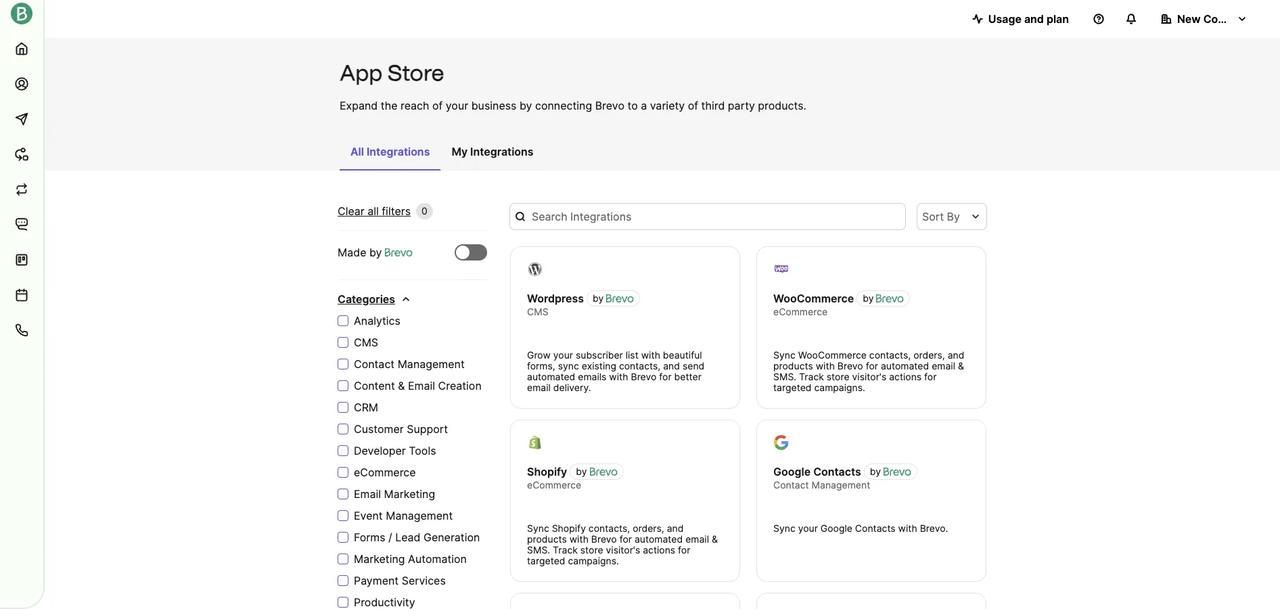 Task type: describe. For each thing, give the bounding box(es) containing it.
all integrations link
[[340, 138, 441, 171]]

brevo inside sync woocommerce contacts, orders, and products with brevo for automated email & sms. track store visitor's actions for targeted campaigns.
[[838, 360, 863, 372]]

new company
[[1178, 12, 1254, 26]]

sync your google contacts with brevo.
[[774, 522, 949, 534]]

0 vertical spatial management
[[398, 357, 465, 371]]

my
[[452, 145, 468, 158]]

and inside sync shopify contacts, orders, and products with brevo for automated email & sms. track store visitor's actions for targeted campaigns.
[[667, 522, 684, 534]]

content & email creation
[[354, 379, 482, 393]]

1 horizontal spatial google
[[821, 522, 853, 534]]

delivery.
[[553, 382, 591, 393]]

visitor's for woocommerce
[[852, 371, 887, 382]]

by for woocommerce
[[863, 292, 874, 304]]

0 vertical spatial google
[[774, 465, 811, 478]]

beautiful
[[663, 349, 702, 361]]

my integrations link
[[441, 138, 545, 169]]

categories
[[338, 292, 395, 306]]

and inside grow your subscriber list with beautiful forms, sync existing contacts, and send automated emails with brevo for better email delivery.
[[663, 360, 680, 372]]

creation
[[438, 379, 482, 393]]

sort by button
[[917, 203, 987, 230]]

orders, for shopify
[[633, 522, 664, 534]]

visitor's for shopify
[[606, 544, 640, 556]]

contacts, for shopify
[[589, 522, 630, 534]]

usage
[[989, 12, 1022, 26]]

woocommerce inside sync woocommerce contacts, orders, and products with brevo for automated email & sms. track store visitor's actions for targeted campaigns.
[[798, 349, 867, 361]]

Search Integrations search field
[[510, 203, 906, 230]]

to
[[628, 99, 638, 112]]

sync shopify contacts, orders, and products with brevo for automated email & sms. track store visitor's actions for targeted campaigns.
[[527, 522, 718, 566]]

automated for woocommerce
[[881, 360, 929, 372]]

sort
[[922, 210, 944, 223]]

wordpress logo image
[[528, 262, 543, 277]]

my integrations
[[452, 145, 534, 158]]

by for wordpress
[[593, 292, 604, 304]]

actions for woocommerce
[[889, 371, 922, 382]]

event
[[354, 509, 383, 522]]

contacts, for woocommerce
[[870, 349, 911, 361]]

sort by
[[922, 210, 960, 223]]

the
[[381, 99, 398, 112]]

made
[[338, 246, 366, 259]]

integrations for my integrations
[[470, 145, 534, 158]]

new company button
[[1151, 5, 1259, 32]]

0 horizontal spatial &
[[398, 379, 405, 393]]

0
[[422, 205, 428, 217]]

shopify logo image
[[528, 435, 543, 450]]

0 vertical spatial shopify
[[527, 465, 567, 478]]

targeted for woocommerce
[[774, 382, 812, 393]]

event management
[[354, 509, 453, 522]]

and inside sync woocommerce contacts, orders, and products with brevo for automated email & sms. track store visitor's actions for targeted campaigns.
[[948, 349, 965, 361]]

sync
[[558, 360, 579, 372]]

email inside grow your subscriber list with beautiful forms, sync existing contacts, and send automated emails with brevo for better email delivery.
[[527, 382, 551, 393]]

track for shopify
[[553, 544, 578, 556]]

list
[[626, 349, 639, 361]]

0 vertical spatial marketing
[[384, 487, 435, 501]]

services
[[402, 574, 446, 587]]

reach
[[401, 99, 429, 112]]

1 vertical spatial marketing
[[354, 552, 405, 566]]

app
[[340, 60, 383, 86]]

integrations for all integrations
[[367, 145, 430, 158]]

emails
[[578, 371, 607, 382]]

made by
[[338, 246, 385, 259]]

customer
[[354, 422, 404, 436]]

sync for shopify
[[527, 522, 549, 534]]

grow
[[527, 349, 551, 361]]

all integrations
[[351, 145, 430, 158]]

1 vertical spatial contact management
[[774, 479, 871, 491]]

0 horizontal spatial contact
[[354, 357, 395, 371]]

your for google contacts
[[798, 522, 818, 534]]

products for woocommerce
[[774, 360, 813, 372]]

& for woocommerce
[[958, 360, 964, 372]]

by for shopify
[[576, 466, 587, 477]]

app store
[[340, 60, 444, 86]]

expand the reach of your business by connecting brevo to a variety of third party products.
[[340, 99, 807, 112]]

2 vertical spatial management
[[386, 509, 453, 522]]

payment
[[354, 574, 399, 587]]

developer tools
[[354, 444, 436, 458]]

google contacts
[[774, 465, 861, 478]]

0 horizontal spatial ecommerce
[[354, 466, 416, 479]]

and inside button
[[1025, 12, 1044, 26]]

tab list containing all integrations
[[340, 138, 545, 171]]

wordpress
[[527, 292, 584, 305]]

sms. for woocommerce
[[774, 371, 797, 382]]

company
[[1204, 12, 1254, 26]]

tools
[[409, 444, 436, 458]]

third
[[701, 99, 725, 112]]

existing
[[582, 360, 617, 372]]

clear all filters
[[338, 204, 411, 218]]

for inside grow your subscriber list with beautiful forms, sync existing contacts, and send automated emails with brevo for better email delivery.
[[659, 371, 672, 382]]

1 vertical spatial cms
[[354, 336, 378, 349]]

usage and plan
[[989, 12, 1069, 26]]

grow your subscriber list with beautiful forms, sync existing contacts, and send automated emails with brevo for better email delivery.
[[527, 349, 705, 393]]

forms
[[354, 531, 385, 544]]

& for shopify
[[712, 533, 718, 545]]

developer
[[354, 444, 406, 458]]

products.
[[758, 99, 807, 112]]

actions for shopify
[[643, 544, 676, 556]]

automated for shopify
[[635, 533, 683, 545]]

products for shopify
[[527, 533, 567, 545]]

email for shopify
[[686, 533, 709, 545]]

1 vertical spatial contacts
[[855, 522, 896, 534]]

generation
[[424, 531, 480, 544]]



Task type: locate. For each thing, give the bounding box(es) containing it.
email marketing
[[354, 487, 435, 501]]

1 vertical spatial track
[[553, 544, 578, 556]]

of left the third
[[688, 99, 698, 112]]

visitor's
[[852, 371, 887, 382], [606, 544, 640, 556]]

1 vertical spatial contact
[[774, 479, 809, 491]]

sms.
[[774, 371, 797, 382], [527, 544, 550, 556]]

actions inside sync shopify contacts, orders, and products with brevo for automated email & sms. track store visitor's actions for targeted campaigns.
[[643, 544, 676, 556]]

campaigns. inside sync woocommerce contacts, orders, and products with brevo for automated email & sms. track store visitor's actions for targeted campaigns.
[[814, 382, 866, 393]]

subscriber
[[576, 349, 623, 361]]

1 horizontal spatial campaigns.
[[814, 382, 866, 393]]

0 vertical spatial track
[[799, 371, 824, 382]]

2 horizontal spatial &
[[958, 360, 964, 372]]

2 horizontal spatial ecommerce
[[774, 306, 828, 317]]

and
[[1025, 12, 1044, 26], [948, 349, 965, 361], [663, 360, 680, 372], [667, 522, 684, 534]]

&
[[958, 360, 964, 372], [398, 379, 405, 393], [712, 533, 718, 545]]

google contacts logo image
[[774, 435, 789, 450]]

0 vertical spatial contact
[[354, 357, 395, 371]]

targeted inside sync shopify contacts, orders, and products with brevo for automated email & sms. track store visitor's actions for targeted campaigns.
[[527, 555, 565, 566]]

all
[[351, 145, 364, 158]]

0 vertical spatial targeted
[[774, 382, 812, 393]]

automated inside sync woocommerce contacts, orders, and products with brevo for automated email & sms. track store visitor's actions for targeted campaigns.
[[881, 360, 929, 372]]

2 of from the left
[[688, 99, 698, 112]]

of right reach
[[432, 99, 443, 112]]

by for google contacts
[[870, 466, 881, 477]]

1 vertical spatial orders,
[[633, 522, 664, 534]]

sync for woocommerce
[[774, 349, 796, 361]]

cms
[[527, 306, 549, 317], [354, 336, 378, 349]]

plan
[[1047, 12, 1069, 26]]

2 horizontal spatial email
[[932, 360, 956, 372]]

track for woocommerce
[[799, 371, 824, 382]]

content
[[354, 379, 395, 393]]

ecommerce down 'woocommerce logo'
[[774, 306, 828, 317]]

1 horizontal spatial products
[[774, 360, 813, 372]]

store for woocommerce
[[827, 371, 850, 382]]

1 horizontal spatial track
[[799, 371, 824, 382]]

contact management
[[354, 357, 465, 371], [774, 479, 871, 491]]

party
[[728, 99, 755, 112]]

2 horizontal spatial your
[[798, 522, 818, 534]]

0 horizontal spatial track
[[553, 544, 578, 556]]

usage and plan button
[[962, 5, 1080, 32]]

actions
[[889, 371, 922, 382], [643, 544, 676, 556]]

0 horizontal spatial contact management
[[354, 357, 465, 371]]

email up event
[[354, 487, 381, 501]]

campaigns. for woocommerce
[[814, 382, 866, 393]]

your down google contacts in the right bottom of the page
[[798, 522, 818, 534]]

sync for google contacts
[[774, 522, 796, 534]]

0 vertical spatial email
[[408, 379, 435, 393]]

0 horizontal spatial your
[[446, 99, 468, 112]]

1 horizontal spatial email
[[686, 533, 709, 545]]

contact up content
[[354, 357, 395, 371]]

email inside sync woocommerce contacts, orders, and products with brevo for automated email & sms. track store visitor's actions for targeted campaigns.
[[932, 360, 956, 372]]

all
[[368, 204, 379, 218]]

payment services
[[354, 574, 446, 587]]

management up content & email creation
[[398, 357, 465, 371]]

sms. inside sync shopify contacts, orders, and products with brevo for automated email & sms. track store visitor's actions for targeted campaigns.
[[527, 544, 550, 556]]

email for woocommerce
[[932, 360, 956, 372]]

lead
[[395, 531, 421, 544]]

brevo inside grow your subscriber list with beautiful forms, sync existing contacts, and send automated emails with brevo for better email delivery.
[[631, 371, 657, 382]]

0 vertical spatial visitor's
[[852, 371, 887, 382]]

contacts up sync your google contacts with brevo.
[[814, 465, 861, 478]]

store for shopify
[[581, 544, 603, 556]]

1 vertical spatial targeted
[[527, 555, 565, 566]]

2 vertical spatial your
[[798, 522, 818, 534]]

brevo
[[595, 99, 625, 112], [838, 360, 863, 372], [631, 371, 657, 382], [591, 533, 617, 545]]

0 vertical spatial actions
[[889, 371, 922, 382]]

0 vertical spatial products
[[774, 360, 813, 372]]

1 vertical spatial email
[[527, 382, 551, 393]]

1 vertical spatial google
[[821, 522, 853, 534]]

integrations right "all"
[[367, 145, 430, 158]]

with inside sync woocommerce contacts, orders, and products with brevo for automated email & sms. track store visitor's actions for targeted campaigns.
[[816, 360, 835, 372]]

1 horizontal spatial actions
[[889, 371, 922, 382]]

0 vertical spatial &
[[958, 360, 964, 372]]

0 horizontal spatial orders,
[[633, 522, 664, 534]]

store inside sync shopify contacts, orders, and products with brevo for automated email & sms. track store visitor's actions for targeted campaigns.
[[581, 544, 603, 556]]

0 vertical spatial store
[[827, 371, 850, 382]]

1 vertical spatial products
[[527, 533, 567, 545]]

0 horizontal spatial products
[[527, 533, 567, 545]]

your for wordpress
[[553, 349, 573, 361]]

0 horizontal spatial sms.
[[527, 544, 550, 556]]

google down the "google contacts logo"
[[774, 465, 811, 478]]

0 vertical spatial contacts
[[814, 465, 861, 478]]

sms. inside sync woocommerce contacts, orders, and products with brevo for automated email & sms. track store visitor's actions for targeted campaigns.
[[774, 371, 797, 382]]

1 vertical spatial &
[[398, 379, 405, 393]]

variety
[[650, 99, 685, 112]]

0 horizontal spatial campaigns.
[[568, 555, 619, 566]]

support
[[407, 422, 448, 436]]

ecommerce for woocommerce
[[774, 306, 828, 317]]

actions inside sync woocommerce contacts, orders, and products with brevo for automated email & sms. track store visitor's actions for targeted campaigns.
[[889, 371, 922, 382]]

email left creation
[[408, 379, 435, 393]]

orders, inside sync shopify contacts, orders, and products with brevo for automated email & sms. track store visitor's actions for targeted campaigns.
[[633, 522, 664, 534]]

woocommerce logo image
[[774, 262, 789, 277]]

contact down google contacts in the right bottom of the page
[[774, 479, 809, 491]]

0 horizontal spatial automated
[[527, 371, 575, 382]]

cms down wordpress in the left of the page
[[527, 306, 549, 317]]

1 horizontal spatial contact management
[[774, 479, 871, 491]]

1 horizontal spatial your
[[553, 349, 573, 361]]

ecommerce down shopify logo in the left of the page
[[527, 479, 581, 491]]

shopify inside sync shopify contacts, orders, and products with brevo for automated email & sms. track store visitor's actions for targeted campaigns.
[[552, 522, 586, 534]]

1 vertical spatial visitor's
[[606, 544, 640, 556]]

0 horizontal spatial visitor's
[[606, 544, 640, 556]]

0 horizontal spatial integrations
[[367, 145, 430, 158]]

contacts, inside sync woocommerce contacts, orders, and products with brevo for automated email & sms. track store visitor's actions for targeted campaigns.
[[870, 349, 911, 361]]

contacts left brevo.
[[855, 522, 896, 534]]

your right 'grow'
[[553, 349, 573, 361]]

1 horizontal spatial visitor's
[[852, 371, 887, 382]]

2 vertical spatial email
[[686, 533, 709, 545]]

automated inside sync shopify contacts, orders, and products with brevo for automated email & sms. track store visitor's actions for targeted campaigns.
[[635, 533, 683, 545]]

sms. for shopify
[[527, 544, 550, 556]]

1 integrations from the left
[[367, 145, 430, 158]]

1 horizontal spatial store
[[827, 371, 850, 382]]

store
[[388, 60, 444, 86]]

filters
[[382, 204, 411, 218]]

email
[[932, 360, 956, 372], [527, 382, 551, 393], [686, 533, 709, 545]]

automated
[[881, 360, 929, 372], [527, 371, 575, 382], [635, 533, 683, 545]]

ecommerce
[[774, 306, 828, 317], [354, 466, 416, 479], [527, 479, 581, 491]]

contact management down google contacts in the right bottom of the page
[[774, 479, 871, 491]]

contacts,
[[870, 349, 911, 361], [619, 360, 661, 372], [589, 522, 630, 534]]

business
[[471, 99, 517, 112]]

1 horizontal spatial email
[[408, 379, 435, 393]]

1 horizontal spatial ecommerce
[[527, 479, 581, 491]]

0 horizontal spatial email
[[527, 382, 551, 393]]

tab list
[[340, 138, 545, 171]]

0 vertical spatial your
[[446, 99, 468, 112]]

sync woocommerce contacts, orders, and products with brevo for automated email & sms. track store visitor's actions for targeted campaigns.
[[774, 349, 965, 393]]

marketing up payment
[[354, 552, 405, 566]]

better
[[674, 371, 702, 382]]

email
[[408, 379, 435, 393], [354, 487, 381, 501]]

forms,
[[527, 360, 555, 372]]

google
[[774, 465, 811, 478], [821, 522, 853, 534]]

automation
[[408, 552, 467, 566]]

0 vertical spatial sms.
[[774, 371, 797, 382]]

orders, for woocommerce
[[914, 349, 945, 361]]

campaigns.
[[814, 382, 866, 393], [568, 555, 619, 566]]

0 vertical spatial email
[[932, 360, 956, 372]]

2 vertical spatial &
[[712, 533, 718, 545]]

1 horizontal spatial automated
[[635, 533, 683, 545]]

sync inside sync shopify contacts, orders, and products with brevo for automated email & sms. track store visitor's actions for targeted campaigns.
[[527, 522, 549, 534]]

contact management up content & email creation
[[354, 357, 465, 371]]

cms down analytics
[[354, 336, 378, 349]]

orders,
[[914, 349, 945, 361], [633, 522, 664, 534]]

forms / lead generation
[[354, 531, 480, 544]]

contacts, inside sync shopify contacts, orders, and products with brevo for automated email & sms. track store visitor's actions for targeted campaigns.
[[589, 522, 630, 534]]

send
[[683, 360, 705, 372]]

by
[[947, 210, 960, 223]]

connecting
[[535, 99, 592, 112]]

1 vertical spatial management
[[812, 479, 871, 491]]

0 horizontal spatial email
[[354, 487, 381, 501]]

0 horizontal spatial store
[[581, 544, 603, 556]]

contacts, inside grow your subscriber list with beautiful forms, sync existing contacts, and send automated emails with brevo for better email delivery.
[[619, 360, 661, 372]]

1 vertical spatial email
[[354, 487, 381, 501]]

track inside sync shopify contacts, orders, and products with brevo for automated email & sms. track store visitor's actions for targeted campaigns.
[[553, 544, 578, 556]]

integrations
[[367, 145, 430, 158], [470, 145, 534, 158]]

campaigns. for shopify
[[568, 555, 619, 566]]

shopify
[[527, 465, 567, 478], [552, 522, 586, 534]]

google down google contacts in the right bottom of the page
[[821, 522, 853, 534]]

visitor's inside sync woocommerce contacts, orders, and products with brevo for automated email & sms. track store visitor's actions for targeted campaigns.
[[852, 371, 887, 382]]

1 of from the left
[[432, 99, 443, 112]]

1 vertical spatial campaigns.
[[568, 555, 619, 566]]

ecommerce for shopify
[[527, 479, 581, 491]]

your left the 'business'
[[446, 99, 468, 112]]

1 horizontal spatial contact
[[774, 479, 809, 491]]

0 horizontal spatial google
[[774, 465, 811, 478]]

visitor's inside sync shopify contacts, orders, and products with brevo for automated email & sms. track store visitor's actions for targeted campaigns.
[[606, 544, 640, 556]]

contacts
[[814, 465, 861, 478], [855, 522, 896, 534]]

0 vertical spatial woocommerce
[[774, 292, 854, 305]]

with inside sync shopify contacts, orders, and products with brevo for automated email & sms. track store visitor's actions for targeted campaigns.
[[570, 533, 589, 545]]

orders, inside sync woocommerce contacts, orders, and products with brevo for automated email & sms. track store visitor's actions for targeted campaigns.
[[914, 349, 945, 361]]

1 vertical spatial actions
[[643, 544, 676, 556]]

/
[[388, 531, 392, 544]]

& inside sync woocommerce contacts, orders, and products with brevo for automated email & sms. track store visitor's actions for targeted campaigns.
[[958, 360, 964, 372]]

brevo inside sync shopify contacts, orders, and products with brevo for automated email & sms. track store visitor's actions for targeted campaigns.
[[591, 533, 617, 545]]

new
[[1178, 12, 1201, 26]]

of
[[432, 99, 443, 112], [688, 99, 698, 112]]

products inside sync woocommerce contacts, orders, and products with brevo for automated email & sms. track store visitor's actions for targeted campaigns.
[[774, 360, 813, 372]]

store
[[827, 371, 850, 382], [581, 544, 603, 556]]

0 horizontal spatial targeted
[[527, 555, 565, 566]]

1 horizontal spatial integrations
[[470, 145, 534, 158]]

contact
[[354, 357, 395, 371], [774, 479, 809, 491]]

marketing
[[384, 487, 435, 501], [354, 552, 405, 566]]

a
[[641, 99, 647, 112]]

targeted
[[774, 382, 812, 393], [527, 555, 565, 566]]

0 horizontal spatial of
[[432, 99, 443, 112]]

products inside sync shopify contacts, orders, and products with brevo for automated email & sms. track store visitor's actions for targeted campaigns.
[[527, 533, 567, 545]]

targeted inside sync woocommerce contacts, orders, and products with brevo for automated email & sms. track store visitor's actions for targeted campaigns.
[[774, 382, 812, 393]]

marketing up the event management on the bottom of page
[[384, 487, 435, 501]]

management down google contacts in the right bottom of the page
[[812, 479, 871, 491]]

brevo.
[[920, 522, 949, 534]]

products
[[774, 360, 813, 372], [527, 533, 567, 545]]

integrations right my
[[470, 145, 534, 158]]

1 horizontal spatial &
[[712, 533, 718, 545]]

0 vertical spatial campaigns.
[[814, 382, 866, 393]]

customer support
[[354, 422, 448, 436]]

& inside sync shopify contacts, orders, and products with brevo for automated email & sms. track store visitor's actions for targeted campaigns.
[[712, 533, 718, 545]]

sync inside sync woocommerce contacts, orders, and products with brevo for automated email & sms. track store visitor's actions for targeted campaigns.
[[774, 349, 796, 361]]

1 horizontal spatial cms
[[527, 306, 549, 317]]

marketing automation
[[354, 552, 467, 566]]

campaigns. inside sync shopify contacts, orders, and products with brevo for automated email & sms. track store visitor's actions for targeted campaigns.
[[568, 555, 619, 566]]

clear
[[338, 204, 365, 218]]

1 horizontal spatial sms.
[[774, 371, 797, 382]]

1 vertical spatial store
[[581, 544, 603, 556]]

expand
[[340, 99, 378, 112]]

2 integrations from the left
[[470, 145, 534, 158]]

store inside sync woocommerce contacts, orders, and products with brevo for automated email & sms. track store visitor's actions for targeted campaigns.
[[827, 371, 850, 382]]

analytics
[[354, 314, 401, 328]]

with
[[641, 349, 661, 361], [816, 360, 835, 372], [609, 371, 628, 382], [898, 522, 918, 534], [570, 533, 589, 545]]

woocommerce
[[774, 292, 854, 305], [798, 349, 867, 361]]

track inside sync woocommerce contacts, orders, and products with brevo for automated email & sms. track store visitor's actions for targeted campaigns.
[[799, 371, 824, 382]]

categories link
[[338, 291, 412, 307]]

0 vertical spatial orders,
[[914, 349, 945, 361]]

ecommerce down developer at bottom
[[354, 466, 416, 479]]

0 horizontal spatial actions
[[643, 544, 676, 556]]

1 vertical spatial sms.
[[527, 544, 550, 556]]

by
[[520, 99, 532, 112], [370, 246, 382, 259], [593, 292, 604, 304], [863, 292, 874, 304], [576, 466, 587, 477], [870, 466, 881, 477]]

management up forms / lead generation
[[386, 509, 453, 522]]

2 horizontal spatial automated
[[881, 360, 929, 372]]

1 horizontal spatial of
[[688, 99, 698, 112]]

0 vertical spatial cms
[[527, 306, 549, 317]]

your inside grow your subscriber list with beautiful forms, sync existing contacts, and send automated emails with brevo for better email delivery.
[[553, 349, 573, 361]]

1 vertical spatial your
[[553, 349, 573, 361]]

0 vertical spatial contact management
[[354, 357, 465, 371]]

1 horizontal spatial orders,
[[914, 349, 945, 361]]

None checkbox
[[455, 244, 487, 261]]

1 horizontal spatial targeted
[[774, 382, 812, 393]]

1 vertical spatial shopify
[[552, 522, 586, 534]]

email inside sync shopify contacts, orders, and products with brevo for automated email & sms. track store visitor's actions for targeted campaigns.
[[686, 533, 709, 545]]

1 vertical spatial woocommerce
[[798, 349, 867, 361]]

targeted for shopify
[[527, 555, 565, 566]]

automated inside grow your subscriber list with beautiful forms, sync existing contacts, and send automated emails with brevo for better email delivery.
[[527, 371, 575, 382]]

crm
[[354, 401, 378, 414]]

0 horizontal spatial cms
[[354, 336, 378, 349]]

clear all filters link
[[338, 203, 411, 219]]



Task type: vqa. For each thing, say whether or not it's contained in the screenshot.
Settings's this
no



